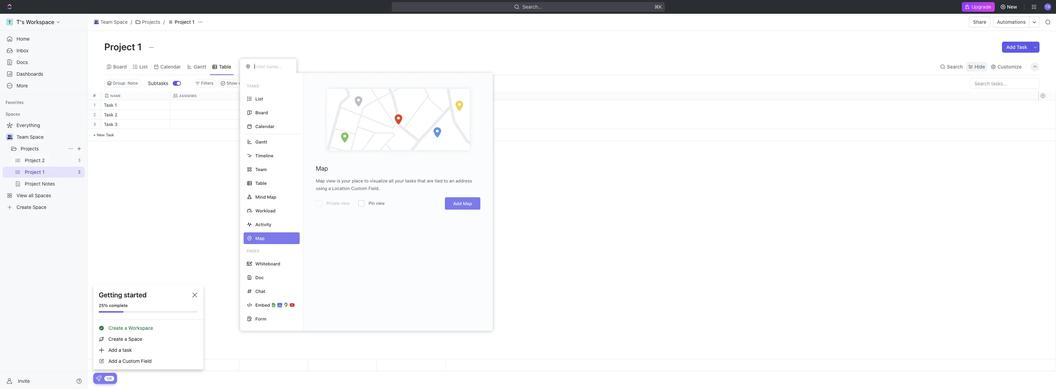 Task type: describe. For each thing, give the bounding box(es) containing it.
projects inside "sidebar" navigation
[[21, 146, 39, 152]]

getting started
[[99, 291, 147, 299]]

2 for ‎task
[[115, 112, 117, 117]]

to do cell for ‎task 1
[[239, 100, 308, 110]]

1 horizontal spatial view
[[341, 201, 350, 206]]

0 horizontal spatial 3
[[93, 122, 96, 126]]

show
[[227, 81, 238, 86]]

press space to select this row. row containing ‎task 2
[[102, 110, 446, 121]]

tied
[[435, 178, 443, 184]]

hide button
[[967, 62, 988, 71]]

create a space
[[108, 336, 142, 342]]

create for create a workspace
[[108, 325, 123, 331]]

task for new task
[[106, 133, 114, 137]]

1 vertical spatial list
[[256, 96, 263, 101]]

0 horizontal spatial board
[[113, 64, 127, 69]]

spaces
[[6, 112, 20, 117]]

view button
[[240, 59, 262, 75]]

upgrade
[[972, 4, 992, 10]]

add a custom field
[[108, 358, 152, 364]]

25%
[[99, 303, 108, 308]]

1 inside 1 2 3
[[94, 103, 96, 107]]

task for add task
[[1017, 44, 1028, 50]]

mind
[[256, 194, 266, 200]]

customize
[[998, 64, 1022, 69]]

using
[[316, 186, 327, 191]]

inbox
[[17, 48, 29, 53]]

set priority element for 3
[[376, 120, 386, 130]]

form
[[256, 316, 267, 321]]

that
[[418, 178, 426, 184]]

1 horizontal spatial project
[[175, 19, 191, 25]]

add for add a custom field
[[108, 358, 117, 364]]

mind map
[[256, 194, 276, 200]]

add a task
[[108, 347, 132, 353]]

dashboards
[[17, 71, 43, 77]]

row inside grid
[[102, 92, 446, 100]]

1 your from the left
[[342, 178, 351, 184]]

set priority element for 2
[[376, 110, 386, 121]]

embed
[[256, 302, 270, 308]]

task inside press space to select this row. row
[[104, 122, 114, 127]]

0 vertical spatial table
[[219, 64, 231, 69]]

Enter name... field
[[254, 63, 291, 70]]

‎task for ‎task 2
[[104, 112, 114, 117]]

1 vertical spatial project
[[104, 41, 135, 52]]

1 2 3
[[93, 103, 96, 126]]

1 vertical spatial calendar
[[256, 123, 275, 129]]

view for map
[[326, 178, 336, 184]]

is
[[337, 178, 340, 184]]

2 horizontal spatial team
[[256, 166, 267, 172]]

grid containing ‎task 1
[[88, 92, 1057, 371]]

25% complete
[[99, 303, 128, 308]]

task 3
[[104, 122, 118, 127]]

a for task
[[119, 347, 121, 353]]

1 horizontal spatial projects link
[[134, 18, 162, 26]]

project 1 inside the project 1 link
[[175, 19, 195, 25]]

a for custom
[[119, 358, 121, 364]]

do for ‎task 2
[[250, 113, 256, 117]]

user group image
[[94, 20, 99, 24]]

favorites
[[6, 100, 24, 105]]

closed
[[239, 81, 252, 86]]

subtasks
[[148, 80, 169, 86]]

add for add task
[[1007, 44, 1016, 50]]

2 for 1
[[94, 112, 96, 117]]

customize button
[[989, 62, 1024, 71]]

onboarding checklist button image
[[96, 376, 102, 381]]

whiteboard
[[256, 261, 280, 266]]

timeline
[[256, 153, 274, 158]]

an
[[450, 178, 455, 184]]

calendar link
[[159, 62, 181, 71]]

add for add map
[[454, 201, 462, 206]]

workspace
[[128, 325, 153, 331]]

chat
[[256, 288, 266, 294]]

map inside map view is your place to visualize all your tasks that are tied to an address using a location custom field.
[[316, 178, 325, 184]]

private view
[[326, 201, 350, 206]]

search button
[[939, 62, 966, 71]]

upgrade link
[[963, 2, 995, 12]]

0 vertical spatial projects
[[142, 19, 160, 25]]

0 horizontal spatial team space link
[[17, 132, 83, 143]]

hide
[[975, 64, 986, 69]]

automations
[[998, 19, 1027, 25]]

tasks
[[247, 84, 259, 88]]

to do for ‎task 2
[[243, 113, 256, 117]]

workload
[[256, 208, 276, 213]]

add task button
[[1003, 42, 1032, 53]]

team inside "sidebar" navigation
[[17, 134, 29, 140]]

tasks
[[405, 178, 416, 184]]

view button
[[240, 62, 262, 71]]

2 / from the left
[[163, 19, 165, 25]]

private
[[326, 201, 340, 206]]

sidebar navigation
[[0, 14, 88, 389]]

project 1 link
[[166, 18, 196, 26]]

‎task 1
[[104, 102, 117, 108]]

share button
[[970, 17, 991, 28]]

press space to select this row. row containing task 3
[[102, 119, 446, 130]]

1 vertical spatial table
[[256, 180, 267, 186]]

1 / from the left
[[131, 19, 132, 25]]

add for add a task
[[108, 347, 117, 353]]

a for space
[[125, 336, 127, 342]]

to for ‎task 2
[[243, 113, 249, 117]]

map view is your place to visualize all your tasks that are tied to an address using a location custom field.
[[316, 178, 472, 191]]

onboarding checklist button element
[[96, 376, 102, 381]]

#
[[93, 93, 96, 98]]



Task type: vqa. For each thing, say whether or not it's contained in the screenshot.
The Place
yes



Task type: locate. For each thing, give the bounding box(es) containing it.
0 vertical spatial team
[[101, 19, 113, 25]]

3 to do cell from the top
[[239, 119, 308, 129]]

calendar up subtasks button
[[161, 64, 181, 69]]

1 vertical spatial ‎task
[[104, 112, 114, 117]]

tree
[[3, 120, 85, 213]]

0 vertical spatial task
[[1017, 44, 1028, 50]]

space inside "sidebar" navigation
[[30, 134, 44, 140]]

team space right user group icon at the left of page
[[101, 19, 128, 25]]

a for workspace
[[125, 325, 127, 331]]

0 vertical spatial ‎task
[[104, 102, 114, 108]]

1 horizontal spatial gantt
[[256, 139, 267, 144]]

1 vertical spatial do
[[250, 113, 256, 117]]

board link
[[112, 62, 127, 71]]

0 vertical spatial projects link
[[134, 18, 162, 26]]

0 horizontal spatial 2
[[94, 112, 96, 117]]

all
[[389, 178, 394, 184]]

task
[[123, 347, 132, 353]]

1 vertical spatial team space link
[[17, 132, 83, 143]]

set priority image
[[376, 101, 386, 111], [376, 120, 386, 130]]

1 vertical spatial board
[[256, 110, 268, 115]]

0 vertical spatial custom
[[351, 186, 367, 191]]

view
[[326, 178, 336, 184], [341, 201, 350, 206], [376, 201, 385, 206]]

do for ‎task 1
[[250, 103, 256, 107]]

2 vertical spatial team
[[256, 166, 267, 172]]

new
[[1008, 4, 1018, 10], [97, 133, 105, 137]]

do
[[250, 103, 256, 107], [250, 113, 256, 117], [250, 122, 256, 127]]

show closed
[[227, 81, 252, 86]]

0 horizontal spatial space
[[30, 134, 44, 140]]

space right user group image
[[30, 134, 44, 140]]

home link
[[3, 33, 85, 44]]

2 vertical spatial do
[[250, 122, 256, 127]]

1 vertical spatial create
[[108, 336, 123, 342]]

to do cell for task 3
[[239, 119, 308, 129]]

3 left task 3
[[93, 122, 96, 126]]

press space to select this row. row
[[88, 100, 102, 110], [102, 100, 446, 111], [88, 110, 102, 119], [102, 110, 446, 121], [88, 119, 102, 129], [102, 119, 446, 130], [102, 360, 446, 371]]

to do for task 3
[[243, 122, 256, 127]]

0 vertical spatial do
[[250, 103, 256, 107]]

invite
[[18, 378, 30, 384]]

add down an on the top left of the page
[[454, 201, 462, 206]]

1 horizontal spatial team space link
[[92, 18, 129, 26]]

0 vertical spatial team space link
[[92, 18, 129, 26]]

2 your from the left
[[395, 178, 404, 184]]

2 ‎task from the top
[[104, 112, 114, 117]]

2 set priority element from the top
[[376, 110, 386, 121]]

a
[[329, 186, 331, 191], [125, 325, 127, 331], [125, 336, 127, 342], [119, 347, 121, 353], [119, 358, 121, 364]]

‎task up ‎task 2
[[104, 102, 114, 108]]

started
[[124, 291, 147, 299]]

view inside map view is your place to visualize all your tasks that are tied to an address using a location custom field.
[[326, 178, 336, 184]]

1 horizontal spatial projects
[[142, 19, 160, 25]]

field
[[141, 358, 152, 364]]

1 horizontal spatial 3
[[115, 122, 118, 127]]

inbox link
[[3, 45, 85, 56]]

gantt up 'timeline'
[[256, 139, 267, 144]]

address
[[456, 178, 472, 184]]

calendar
[[161, 64, 181, 69], [256, 123, 275, 129]]

create up "create a space"
[[108, 325, 123, 331]]

0 vertical spatial list
[[140, 64, 148, 69]]

1 horizontal spatial custom
[[351, 186, 367, 191]]

0 horizontal spatial view
[[326, 178, 336, 184]]

view right pin
[[376, 201, 385, 206]]

1 do from the top
[[250, 103, 256, 107]]

your
[[342, 178, 351, 184], [395, 178, 404, 184]]

1/4
[[107, 376, 112, 380]]

grid
[[88, 92, 1057, 371]]

2 to do from the top
[[243, 113, 256, 117]]

1 vertical spatial projects
[[21, 146, 39, 152]]

1 vertical spatial new
[[97, 133, 105, 137]]

1 set priority image from the top
[[376, 101, 386, 111]]

3 to do from the top
[[243, 122, 256, 127]]

‎task down ‎task 1
[[104, 112, 114, 117]]

0 horizontal spatial table
[[219, 64, 231, 69]]

0 vertical spatial set priority image
[[376, 101, 386, 111]]

task inside button
[[1017, 44, 1028, 50]]

calendar inside "link"
[[161, 64, 181, 69]]

/
[[131, 19, 132, 25], [163, 19, 165, 25]]

doc
[[256, 275, 264, 280]]

add map
[[454, 201, 472, 206]]

0 vertical spatial to do
[[243, 103, 256, 107]]

0 horizontal spatial gantt
[[194, 64, 206, 69]]

show closed button
[[218, 79, 255, 87]]

1 vertical spatial task
[[104, 122, 114, 127]]

row
[[102, 92, 446, 100]]

create for create a space
[[108, 336, 123, 342]]

‎task 2
[[104, 112, 117, 117]]

automations button
[[994, 17, 1030, 27]]

custom
[[351, 186, 367, 191], [123, 358, 140, 364]]

set priority element for 1
[[376, 101, 386, 111]]

0 vertical spatial gantt
[[194, 64, 206, 69]]

team space right user group image
[[17, 134, 44, 140]]

2 create from the top
[[108, 336, 123, 342]]

docs
[[17, 59, 28, 65]]

press space to select this row. row containing 1
[[88, 100, 102, 110]]

2
[[115, 112, 117, 117], [94, 112, 96, 117]]

0 vertical spatial create
[[108, 325, 123, 331]]

close image
[[192, 293, 197, 298]]

a right using
[[329, 186, 331, 191]]

0 vertical spatial team space
[[101, 19, 128, 25]]

view for private view
[[376, 201, 385, 206]]

‎task
[[104, 102, 114, 108], [104, 112, 114, 117]]

0 horizontal spatial projects link
[[21, 143, 65, 154]]

1 to do from the top
[[243, 103, 256, 107]]

0 horizontal spatial team space
[[17, 134, 44, 140]]

2 vertical spatial to do cell
[[239, 119, 308, 129]]

board left list link
[[113, 64, 127, 69]]

create
[[108, 325, 123, 331], [108, 336, 123, 342]]

0 vertical spatial calendar
[[161, 64, 181, 69]]

add
[[1007, 44, 1016, 50], [454, 201, 462, 206], [108, 347, 117, 353], [108, 358, 117, 364]]

add up the customize
[[1007, 44, 1016, 50]]

a up "create a space"
[[125, 325, 127, 331]]

set priority image for 1
[[376, 101, 386, 111]]

0 horizontal spatial your
[[342, 178, 351, 184]]

board
[[113, 64, 127, 69], [256, 110, 268, 115]]

complete
[[109, 303, 128, 308]]

a down add a task on the left bottom of the page
[[119, 358, 121, 364]]

add inside button
[[1007, 44, 1016, 50]]

set priority image for 3
[[376, 120, 386, 130]]

1 horizontal spatial calendar
[[256, 123, 275, 129]]

custom down task
[[123, 358, 140, 364]]

0 horizontal spatial custom
[[123, 358, 140, 364]]

3 do from the top
[[250, 122, 256, 127]]

custom inside map view is your place to visualize all your tasks that are tied to an address using a location custom field.
[[351, 186, 367, 191]]

a left task
[[119, 347, 121, 353]]

2 inside 1 2 3
[[94, 112, 96, 117]]

to do for ‎task 1
[[243, 103, 256, 107]]

2 vertical spatial to do
[[243, 122, 256, 127]]

1 horizontal spatial space
[[114, 19, 128, 25]]

1 horizontal spatial new
[[1008, 4, 1018, 10]]

to do cell for ‎task 2
[[239, 110, 308, 119]]

pages
[[247, 249, 259, 253]]

0 horizontal spatial /
[[131, 19, 132, 25]]

space right user group icon at the left of page
[[114, 19, 128, 25]]

0 vertical spatial board
[[113, 64, 127, 69]]

3
[[115, 122, 118, 127], [93, 122, 96, 126]]

to do cell
[[239, 100, 308, 110], [239, 110, 308, 119], [239, 119, 308, 129]]

0 vertical spatial new
[[1008, 4, 1018, 10]]

to for task 3
[[243, 122, 249, 127]]

do for task 3
[[250, 122, 256, 127]]

3 set priority element from the top
[[376, 120, 386, 130]]

view
[[249, 64, 260, 69]]

list up subtasks button
[[140, 64, 148, 69]]

0 horizontal spatial project
[[104, 41, 135, 52]]

1 create from the top
[[108, 325, 123, 331]]

activity
[[256, 222, 272, 227]]

2 to do cell from the top
[[239, 110, 308, 119]]

share
[[974, 19, 987, 25]]

tree inside "sidebar" navigation
[[3, 120, 85, 213]]

1 vertical spatial project 1
[[104, 41, 144, 52]]

1 horizontal spatial team
[[101, 19, 113, 25]]

projects
[[142, 19, 160, 25], [21, 146, 39, 152]]

1 vertical spatial projects link
[[21, 143, 65, 154]]

task up the customize
[[1017, 44, 1028, 50]]

pin view
[[369, 201, 385, 206]]

gantt left table link
[[194, 64, 206, 69]]

add down add a task on the left bottom of the page
[[108, 358, 117, 364]]

create a workspace
[[108, 325, 153, 331]]

1 horizontal spatial 2
[[115, 112, 117, 117]]

team right user group icon at the left of page
[[101, 19, 113, 25]]

1 horizontal spatial table
[[256, 180, 267, 186]]

2 horizontal spatial view
[[376, 201, 385, 206]]

team space inside "sidebar" navigation
[[17, 134, 44, 140]]

1 vertical spatial team
[[17, 134, 29, 140]]

new button
[[998, 1, 1022, 12]]

1 horizontal spatial your
[[395, 178, 404, 184]]

task down task 3
[[106, 133, 114, 137]]

your right is
[[342, 178, 351, 184]]

project
[[175, 19, 191, 25], [104, 41, 135, 52]]

1 horizontal spatial team space
[[101, 19, 128, 25]]

calendar up 'timeline'
[[256, 123, 275, 129]]

visualize
[[370, 178, 388, 184]]

0 vertical spatial to do cell
[[239, 100, 308, 110]]

new up automations on the right of the page
[[1008, 4, 1018, 10]]

new inside new button
[[1008, 4, 1018, 10]]

view right private
[[341, 201, 350, 206]]

1 ‎task from the top
[[104, 102, 114, 108]]

1 horizontal spatial /
[[163, 19, 165, 25]]

location
[[332, 186, 350, 191]]

2 vertical spatial task
[[106, 133, 114, 137]]

press space to select this row. row containing 2
[[88, 110, 102, 119]]

are
[[427, 178, 434, 184]]

a up task
[[125, 336, 127, 342]]

0 horizontal spatial calendar
[[161, 64, 181, 69]]

0 vertical spatial project
[[175, 19, 191, 25]]

create up add a task on the left bottom of the page
[[108, 336, 123, 342]]

row group
[[88, 100, 102, 141], [102, 100, 446, 141], [1039, 100, 1056, 141], [1039, 360, 1056, 371]]

row group containing 1 2 3
[[88, 100, 102, 141]]

your right all
[[395, 178, 404, 184]]

map
[[316, 165, 328, 172], [316, 178, 325, 184], [267, 194, 276, 200], [463, 201, 472, 206]]

1 vertical spatial team space
[[17, 134, 44, 140]]

table up show
[[219, 64, 231, 69]]

custom down place
[[351, 186, 367, 191]]

a inside map view is your place to visualize all your tasks that are tied to an address using a location custom field.
[[329, 186, 331, 191]]

to
[[243, 103, 249, 107], [243, 113, 249, 117], [243, 122, 249, 127], [365, 178, 369, 184], [444, 178, 448, 184]]

⌘k
[[655, 4, 662, 10]]

2 left ‎task 2
[[94, 112, 96, 117]]

new task
[[97, 133, 114, 137]]

0 horizontal spatial team
[[17, 134, 29, 140]]

space down 'create a workspace'
[[128, 336, 142, 342]]

cell
[[170, 100, 239, 110], [308, 100, 377, 110], [170, 110, 239, 119], [308, 110, 377, 119], [170, 119, 239, 129], [308, 119, 377, 129]]

view left is
[[326, 178, 336, 184]]

team
[[101, 19, 113, 25], [17, 134, 29, 140], [256, 166, 267, 172]]

0 vertical spatial space
[[114, 19, 128, 25]]

set priority image
[[376, 110, 386, 121]]

tree containing team space
[[3, 120, 85, 213]]

2 set priority image from the top
[[376, 120, 386, 130]]

add task
[[1007, 44, 1028, 50]]

0 horizontal spatial list
[[140, 64, 148, 69]]

0 horizontal spatial project 1
[[104, 41, 144, 52]]

1 set priority element from the top
[[376, 101, 386, 111]]

team space
[[101, 19, 128, 25], [17, 134, 44, 140]]

new for new task
[[97, 133, 105, 137]]

to for ‎task 1
[[243, 103, 249, 107]]

2 up task 3
[[115, 112, 117, 117]]

home
[[17, 36, 30, 42]]

1 vertical spatial set priority image
[[376, 120, 386, 130]]

place
[[352, 178, 363, 184]]

new down task 3
[[97, 133, 105, 137]]

0 horizontal spatial projects
[[21, 146, 39, 152]]

search...
[[523, 4, 542, 10]]

1 vertical spatial to do
[[243, 113, 256, 117]]

1 to do cell from the top
[[239, 100, 308, 110]]

1 vertical spatial gantt
[[256, 139, 267, 144]]

project 1
[[175, 19, 195, 25], [104, 41, 144, 52]]

2 horizontal spatial space
[[128, 336, 142, 342]]

user group image
[[7, 135, 12, 139]]

1 horizontal spatial project 1
[[175, 19, 195, 25]]

3 down ‎task 2
[[115, 122, 118, 127]]

1 horizontal spatial list
[[256, 96, 263, 101]]

1 vertical spatial space
[[30, 134, 44, 140]]

table link
[[218, 62, 231, 71]]

board down tasks
[[256, 110, 268, 115]]

gantt link
[[192, 62, 206, 71]]

1 horizontal spatial board
[[256, 110, 268, 115]]

0 vertical spatial project 1
[[175, 19, 195, 25]]

table up mind
[[256, 180, 267, 186]]

Search tasks... text field
[[971, 78, 1040, 88]]

task down ‎task 2
[[104, 122, 114, 127]]

1 vertical spatial to do cell
[[239, 110, 308, 119]]

space
[[114, 19, 128, 25], [30, 134, 44, 140], [128, 336, 142, 342]]

search
[[948, 64, 964, 69]]

row group containing ‎task 1
[[102, 100, 446, 141]]

getting
[[99, 291, 122, 299]]

field.
[[369, 186, 380, 191]]

team right user group image
[[17, 134, 29, 140]]

subtasks button
[[145, 78, 173, 89]]

0 horizontal spatial new
[[97, 133, 105, 137]]

press space to select this row. row containing ‎task 1
[[102, 100, 446, 111]]

task
[[1017, 44, 1028, 50], [104, 122, 114, 127], [106, 133, 114, 137]]

new for new
[[1008, 4, 1018, 10]]

favorites button
[[3, 98, 26, 107]]

team down 'timeline'
[[256, 166, 267, 172]]

2 do from the top
[[250, 113, 256, 117]]

docs link
[[3, 57, 85, 68]]

‎task for ‎task 1
[[104, 102, 114, 108]]

1 vertical spatial custom
[[123, 358, 140, 364]]

press space to select this row. row containing 3
[[88, 119, 102, 129]]

list link
[[138, 62, 148, 71]]

set priority element
[[376, 101, 386, 111], [376, 110, 386, 121], [376, 120, 386, 130]]

dashboards link
[[3, 69, 85, 80]]

pin
[[369, 201, 375, 206]]

list down tasks
[[256, 96, 263, 101]]

2 vertical spatial space
[[128, 336, 142, 342]]

add left task
[[108, 347, 117, 353]]



